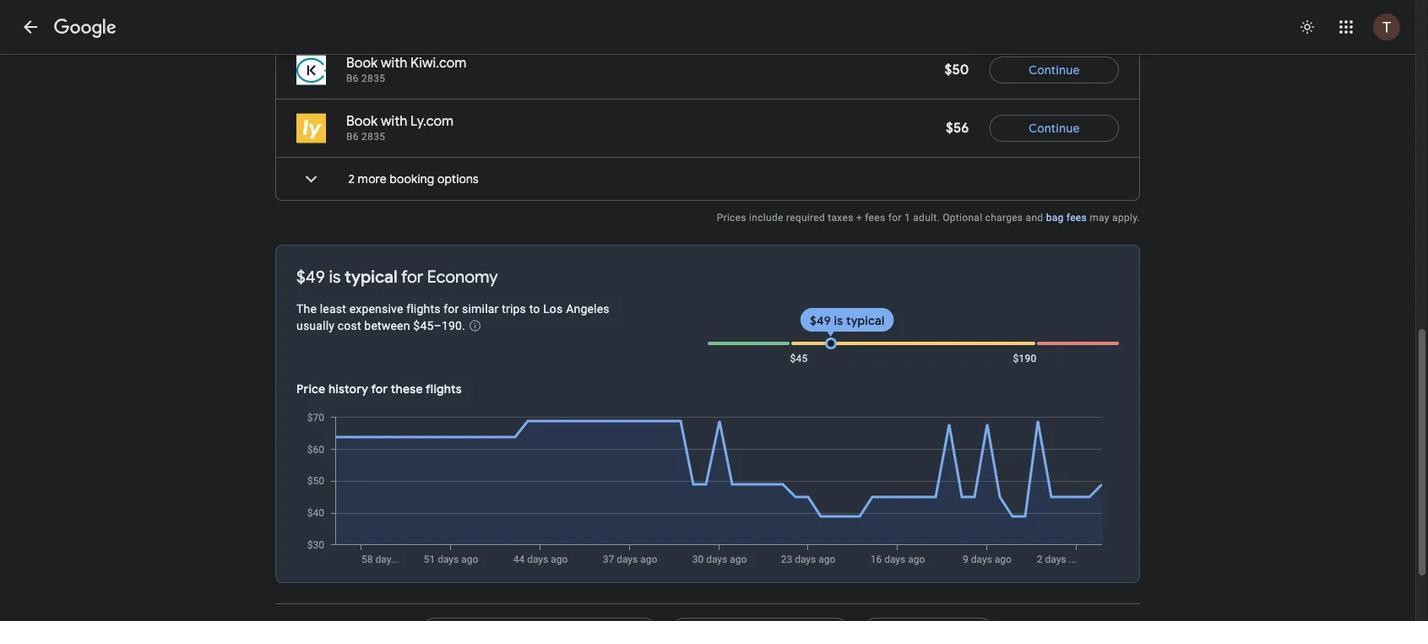 Task type: describe. For each thing, give the bounding box(es) containing it.
price history graph image
[[295, 411, 1119, 566]]

los
[[543, 302, 563, 316]]

typical for $49 is typical for economy
[[345, 266, 398, 288]]

taxes
[[828, 212, 854, 224]]

apply.
[[1112, 212, 1140, 224]]

2 fees from the left
[[1067, 212, 1087, 224]]

1 fees from the left
[[865, 212, 885, 224]]

change appearance image
[[1287, 7, 1328, 47]]

price history graph application
[[295, 411, 1119, 566]]

for left 'these'
[[371, 382, 388, 397]]

1 vertical spatial flights
[[426, 382, 462, 397]]

and
[[1026, 212, 1043, 224]]

continue button for $56
[[989, 108, 1119, 149]]

$50
[[945, 61, 969, 79]]

learn more about price insights image
[[468, 319, 482, 333]]

prices include required taxes + fees for 1 adult. optional charges and bag fees may apply.
[[717, 212, 1140, 224]]

typical for $49 is typical
[[846, 313, 885, 329]]

$45
[[790, 353, 808, 365]]

$49 for $49 is typical for economy
[[296, 266, 325, 288]]

options
[[437, 171, 479, 187]]

similar
[[462, 302, 499, 316]]

50 US dollars text field
[[945, 61, 969, 79]]

required
[[786, 212, 825, 224]]

Flight number B6 2835 text field
[[346, 131, 385, 143]]

adult.
[[913, 212, 940, 224]]

the
[[296, 302, 317, 316]]

include
[[749, 212, 783, 224]]

price history for these flights
[[296, 382, 462, 397]]

b6 for book with ly.com
[[346, 131, 359, 143]]

2835 for book with kiwi.com
[[362, 73, 385, 84]]

prices
[[717, 212, 746, 224]]

continue for $56
[[1029, 121, 1080, 136]]

$49 is typical for economy
[[296, 266, 498, 288]]

flights inside the least expensive flights for similar trips to los angeles usually cost between $45–190.
[[406, 302, 441, 316]]

with for ly.com
[[381, 113, 407, 130]]

2
[[348, 171, 355, 187]]

trips
[[502, 302, 526, 316]]

these
[[391, 382, 423, 397]]

56 US dollars text field
[[946, 120, 969, 137]]

2835 for book with ly.com
[[362, 131, 385, 143]]

+
[[856, 212, 862, 224]]

least
[[320, 302, 346, 316]]

charges
[[985, 212, 1023, 224]]

angeles
[[566, 302, 610, 316]]



Task type: vqa. For each thing, say whether or not it's contained in the screenshot.
B6 within the Book with Kiwi.com B6 2835
yes



Task type: locate. For each thing, give the bounding box(es) containing it.
2 continue from the top
[[1029, 121, 1080, 136]]

book with kiwi.com b6 2835
[[346, 54, 467, 84]]

0 horizontal spatial typical
[[345, 266, 398, 288]]

book up flight number b6 2835 text box
[[346, 113, 378, 130]]

with up b6 2835 text box
[[381, 54, 407, 72]]

1 vertical spatial is
[[834, 313, 843, 329]]

0 vertical spatial $49
[[296, 266, 325, 288]]

for left the 1
[[888, 212, 902, 224]]

1 b6 from the top
[[346, 73, 359, 84]]

2 continue button from the top
[[989, 108, 1119, 149]]

usually
[[296, 319, 335, 333]]

b6 up the 2
[[346, 131, 359, 143]]

1 horizontal spatial $49
[[810, 313, 831, 329]]

1 vertical spatial with
[[381, 113, 407, 130]]

to
[[529, 302, 540, 316]]

1 vertical spatial continue
[[1029, 121, 1080, 136]]

book inside book with ly.com b6 2835
[[346, 113, 378, 130]]

fees right +
[[865, 212, 885, 224]]

2 2835 from the top
[[362, 131, 385, 143]]

with for kiwi.com
[[381, 54, 407, 72]]

more
[[358, 171, 387, 187]]

0 horizontal spatial fees
[[865, 212, 885, 224]]

2 more booking options
[[348, 171, 479, 187]]

continue button
[[989, 50, 1119, 90], [989, 108, 1119, 149]]

b6 for book with kiwi.com
[[346, 73, 359, 84]]

0 vertical spatial b6
[[346, 73, 359, 84]]

b6 inside book with kiwi.com b6 2835
[[346, 73, 359, 84]]

$190
[[1013, 353, 1037, 365]]

1 continue button from the top
[[989, 50, 1119, 90]]

$56
[[946, 120, 969, 137]]

cost
[[338, 319, 361, 333]]

0 horizontal spatial is
[[329, 266, 341, 288]]

for inside the least expensive flights for similar trips to los angeles usually cost between $45–190.
[[444, 302, 459, 316]]

continue button for $50
[[989, 50, 1119, 90]]

history
[[328, 382, 368, 397]]

the least expensive flights for similar trips to los angeles usually cost between $45–190.
[[296, 302, 610, 333]]

ly.com
[[411, 113, 454, 130]]

b6 inside book with ly.com b6 2835
[[346, 131, 359, 143]]

1 vertical spatial b6
[[346, 131, 359, 143]]

$49 for $49 is typical
[[810, 313, 831, 329]]

expensive
[[349, 302, 403, 316]]

book for book with kiwi.com
[[346, 54, 378, 72]]

2835 up book with ly.com b6 2835
[[362, 73, 385, 84]]

for up $45–190.
[[444, 302, 459, 316]]

is for $49 is typical
[[834, 313, 843, 329]]

1 horizontal spatial is
[[834, 313, 843, 329]]

fees right bag
[[1067, 212, 1087, 224]]

price
[[296, 382, 326, 397]]

book for book with ly.com
[[346, 113, 378, 130]]

0 vertical spatial book
[[346, 54, 378, 72]]

optional
[[943, 212, 983, 224]]

2835 inside book with kiwi.com b6 2835
[[362, 73, 385, 84]]

1 vertical spatial typical
[[846, 313, 885, 329]]

0 vertical spatial with
[[381, 54, 407, 72]]

book up b6 2835 text box
[[346, 54, 378, 72]]

may
[[1090, 212, 1110, 224]]

for up expensive
[[401, 266, 423, 288]]

2835 up more
[[362, 131, 385, 143]]

book with ly.com b6 2835
[[346, 113, 454, 143]]

0 vertical spatial flights
[[406, 302, 441, 316]]

1 horizontal spatial typical
[[846, 313, 885, 329]]

1 vertical spatial $49
[[810, 313, 831, 329]]

book
[[346, 54, 378, 72], [346, 113, 378, 130]]

Flight number B6 2835 text field
[[346, 73, 385, 84]]

1 vertical spatial 2835
[[362, 131, 385, 143]]

1 with from the top
[[381, 54, 407, 72]]

typical
[[345, 266, 398, 288], [846, 313, 885, 329]]

2 book from the top
[[346, 113, 378, 130]]

1 continue from the top
[[1029, 62, 1080, 78]]

between
[[364, 319, 410, 333]]

b6
[[346, 73, 359, 84], [346, 131, 359, 143]]

0 vertical spatial continue
[[1029, 62, 1080, 78]]

0 vertical spatial is
[[329, 266, 341, 288]]

continue
[[1029, 62, 1080, 78], [1029, 121, 1080, 136]]

with up flight number b6 2835 text box
[[381, 113, 407, 130]]

1 book from the top
[[346, 54, 378, 72]]

1 horizontal spatial fees
[[1067, 212, 1087, 224]]

$49 is typical
[[810, 313, 885, 329]]

$49
[[296, 266, 325, 288], [810, 313, 831, 329]]

with
[[381, 54, 407, 72], [381, 113, 407, 130]]

1 2835 from the top
[[362, 73, 385, 84]]

0 vertical spatial continue button
[[989, 50, 1119, 90]]

b6 up flight number b6 2835 text box
[[346, 73, 359, 84]]

2 more booking options image
[[291, 159, 332, 199]]

flights up $45–190.
[[406, 302, 441, 316]]

1 vertical spatial book
[[346, 113, 378, 130]]

0 horizontal spatial $49
[[296, 266, 325, 288]]

with inside book with ly.com b6 2835
[[381, 113, 407, 130]]

2835 inside book with ly.com b6 2835
[[362, 131, 385, 143]]

flights
[[406, 302, 441, 316], [426, 382, 462, 397]]

2 b6 from the top
[[346, 131, 359, 143]]

flights right 'these'
[[426, 382, 462, 397]]

booking
[[390, 171, 435, 187]]

$45–190.
[[413, 319, 465, 333]]

0 vertical spatial typical
[[345, 266, 398, 288]]

go back image
[[20, 17, 41, 37]]

2 with from the top
[[381, 113, 407, 130]]

bag fees button
[[1046, 212, 1087, 224]]

economy
[[427, 266, 498, 288]]

continue for $50
[[1029, 62, 1080, 78]]

is
[[329, 266, 341, 288], [834, 313, 843, 329]]

kiwi.com
[[411, 54, 467, 72]]

with inside book with kiwi.com b6 2835
[[381, 54, 407, 72]]

bag
[[1046, 212, 1064, 224]]

1 vertical spatial continue button
[[989, 108, 1119, 149]]

fees
[[865, 212, 885, 224], [1067, 212, 1087, 224]]

book inside book with kiwi.com b6 2835
[[346, 54, 378, 72]]

2835
[[362, 73, 385, 84], [362, 131, 385, 143]]

1
[[904, 212, 910, 224]]

is for $49 is typical for economy
[[329, 266, 341, 288]]

for
[[888, 212, 902, 224], [401, 266, 423, 288], [444, 302, 459, 316], [371, 382, 388, 397]]

0 vertical spatial 2835
[[362, 73, 385, 84]]



